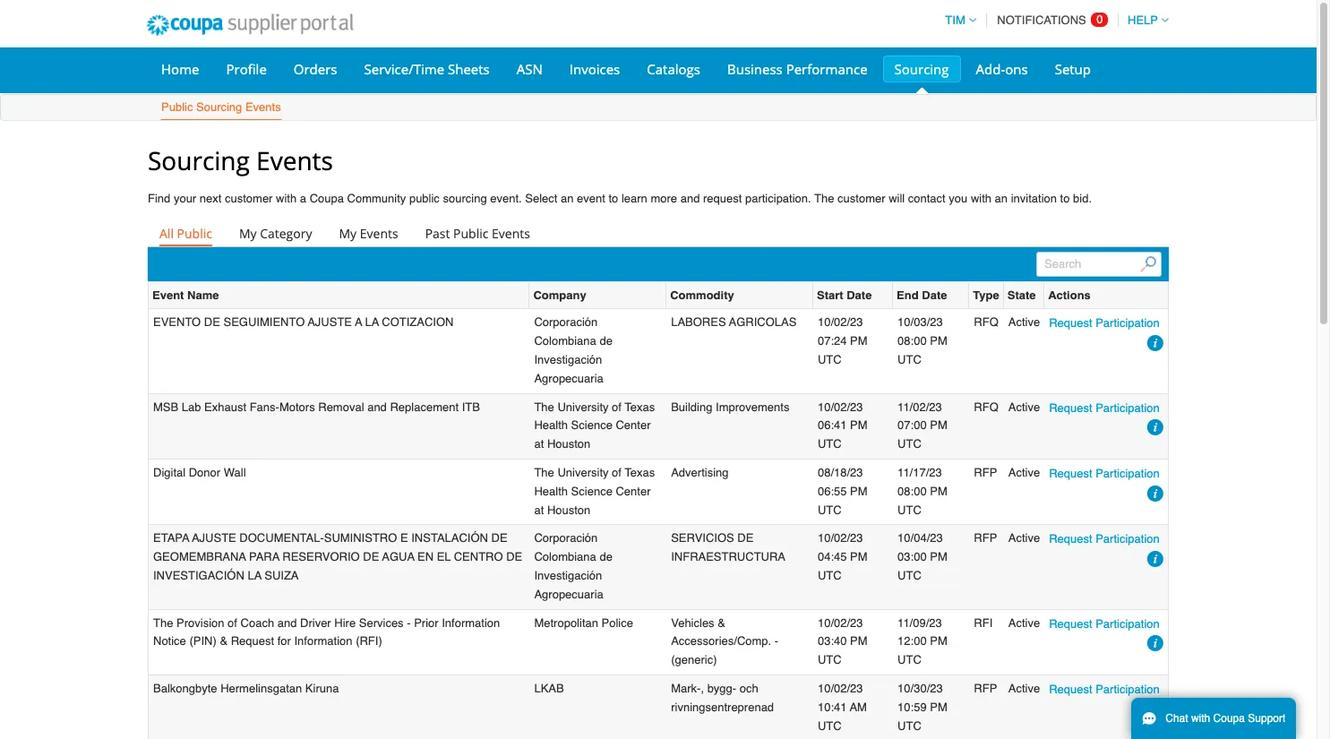 Task type: locate. For each thing, give the bounding box(es) containing it.
date right "end"
[[922, 289, 947, 302]]

1 university from the top
[[558, 400, 609, 414]]

metropolitan police
[[534, 616, 633, 629]]

rfq down 'type' button
[[974, 316, 999, 329]]

houston for building improvements
[[547, 437, 591, 451]]

actions
[[1048, 289, 1091, 302]]

10/02/23
[[818, 316, 863, 329], [818, 400, 863, 414], [818, 532, 863, 545], [818, 616, 863, 629], [818, 682, 863, 695]]

building improvements
[[671, 400, 790, 414]]

corporación colombiana de investigación agropecuaria up 'metropolitan'
[[534, 532, 613, 601]]

10:59
[[898, 700, 927, 714]]

all public
[[159, 225, 212, 242]]

request participation for 11/09/23 12:00 pm utc
[[1049, 617, 1160, 630]]

rfq right 11/02/23 07:00 pm utc
[[974, 400, 999, 414]]

investigación
[[534, 353, 602, 366], [534, 569, 602, 582]]

an left invitation
[[995, 192, 1008, 205]]

utc down 03:00
[[898, 569, 922, 582]]

10/02/23 up 07:24
[[818, 316, 863, 329]]

3 request participation button from the top
[[1049, 464, 1160, 483]]

& up accessories/comp.
[[718, 616, 726, 629]]

customer left will
[[838, 192, 886, 205]]

pm for 11/02/23 07:00 pm utc
[[930, 419, 948, 432]]

pm for 10/30/23 10:59 pm utc
[[930, 700, 948, 714]]

1 corporación colombiana de investigación agropecuaria from the top
[[534, 316, 613, 385]]

public right all
[[177, 225, 212, 242]]

request participation button for 10/04/23 03:00 pm utc
[[1049, 530, 1160, 549]]

1 horizontal spatial date
[[922, 289, 947, 302]]

1 vertical spatial de
[[600, 550, 613, 564]]

10/02/23 inside "10/02/23 04:45 pm utc"
[[818, 532, 863, 545]]

tab list
[[148, 222, 1169, 247]]

colombiana down the company button at the top left
[[534, 334, 596, 348]]

rfp for 11/17/23 08:00 pm utc
[[974, 466, 997, 479]]

2 health from the top
[[534, 484, 568, 498]]

infraestructura
[[671, 550, 786, 564]]

08:00 inside 10/03/23 08:00 pm utc
[[898, 334, 927, 348]]

- right accessories/comp.
[[775, 635, 779, 648]]

4 request participation button from the top
[[1049, 530, 1160, 549]]

pm down 10/30/23
[[930, 700, 948, 714]]

university for building improvements
[[558, 400, 609, 414]]

08:00 for 11/17/23
[[898, 484, 927, 498]]

2 university from the top
[[558, 466, 609, 479]]

events down event.
[[492, 225, 530, 242]]

0 vertical spatial university
[[558, 400, 609, 414]]

to left bid.
[[1060, 192, 1070, 205]]

de down suministro
[[363, 550, 379, 564]]

donor
[[189, 466, 221, 479]]

1 active from the top
[[1009, 316, 1040, 329]]

1 vertical spatial at
[[534, 503, 544, 517]]

1 horizontal spatial and
[[367, 400, 387, 414]]

of left advertising
[[612, 466, 622, 479]]

support
[[1248, 712, 1286, 725]]

10/02/23 for 06:41
[[818, 400, 863, 414]]

navigation containing notifications 0
[[937, 3, 1169, 38]]

6 participation from the top
[[1096, 683, 1160, 696]]

3 rfp from the top
[[974, 682, 997, 695]]

request participation for 11/17/23 08:00 pm utc
[[1049, 467, 1160, 480]]

0 vertical spatial -
[[407, 616, 411, 629]]

0 vertical spatial science
[[571, 419, 613, 432]]

utc down the 06:41
[[818, 437, 842, 451]]

0 vertical spatial &
[[718, 616, 726, 629]]

la down para
[[248, 569, 262, 582]]

setup link
[[1043, 56, 1103, 82]]

0 horizontal spatial with
[[276, 192, 297, 205]]

utc for 11/02/23 07:00 pm utc
[[898, 437, 922, 451]]

la right the a in the top left of the page
[[365, 316, 379, 329]]

coupa
[[310, 192, 344, 205], [1214, 712, 1245, 725]]

business
[[727, 60, 783, 78]]

at for advertising
[[534, 503, 544, 517]]

of
[[612, 400, 622, 414], [612, 466, 622, 479], [228, 616, 237, 629]]

1 at from the top
[[534, 437, 544, 451]]

rfp right 10/30/23
[[974, 682, 997, 695]]

ajuste up the geomembrana
[[192, 532, 236, 545]]

1 rfq from the top
[[974, 316, 999, 329]]

1 vertical spatial colombiana
[[534, 550, 596, 564]]

5 10/02/23 from the top
[[818, 682, 863, 695]]

0 horizontal spatial customer
[[225, 192, 273, 205]]

actions button
[[1048, 286, 1091, 305]]

information right prior
[[442, 616, 500, 629]]

0 vertical spatial health
[[534, 419, 568, 432]]

request
[[1049, 317, 1093, 330], [1049, 401, 1093, 414], [1049, 467, 1093, 480], [1049, 533, 1093, 546], [1049, 617, 1093, 630], [231, 635, 274, 648], [1049, 683, 1093, 696]]

coupa left support
[[1214, 712, 1245, 725]]

1 horizontal spatial coupa
[[1214, 712, 1245, 725]]

Search text field
[[1037, 252, 1162, 277]]

pm for 10/02/23 04:45 pm utc
[[850, 550, 868, 564]]

1 vertical spatial information
[[294, 635, 353, 648]]

active for 11/09/23 12:00 pm utc
[[1009, 616, 1040, 629]]

1 vertical spatial la
[[248, 569, 262, 582]]

rfp right 10/04/23
[[974, 532, 997, 545]]

2 request participation button from the top
[[1049, 398, 1160, 417]]

catalogs
[[647, 60, 701, 78]]

0 vertical spatial the university of texas health science center at houston
[[534, 400, 655, 451]]

request for 11/17/23 08:00 pm utc
[[1049, 467, 1093, 480]]

pm inside 10/02/23 06:41 pm utc
[[850, 419, 868, 432]]

my down community
[[339, 225, 357, 242]]

1 vertical spatial rfq
[[974, 400, 999, 414]]

1 vertical spatial of
[[612, 466, 622, 479]]

corporación colombiana de investigación agropecuaria for evento de seguimiento  ajuste a la cotizacion
[[534, 316, 613, 385]]

sourcing up next
[[148, 143, 250, 177]]

rfp right 11/17/23
[[974, 466, 997, 479]]

0 vertical spatial rfq
[[974, 316, 999, 329]]

pm inside 10/02/23 03:40 pm utc
[[850, 635, 868, 648]]

utc up 10/04/23
[[898, 503, 922, 517]]

my category link
[[227, 222, 324, 247]]

10/02/23 inside 10/02/23 10:41 am utc
[[818, 682, 863, 695]]

2 investigación from the top
[[534, 569, 602, 582]]

pm inside the 11/09/23 12:00 pm utc
[[930, 635, 948, 648]]

accessories/comp.
[[671, 635, 771, 648]]

university
[[558, 400, 609, 414], [558, 466, 609, 479]]

sourcing link
[[883, 56, 961, 82]]

5 participation from the top
[[1096, 617, 1160, 630]]

pm inside 08/18/23 06:55 pm utc
[[850, 484, 868, 498]]

health for advertising
[[534, 484, 568, 498]]

end date button
[[897, 286, 947, 305]]

0 horizontal spatial an
[[561, 192, 574, 205]]

customer right next
[[225, 192, 273, 205]]

2 vertical spatial and
[[277, 616, 297, 629]]

1 vertical spatial health
[[534, 484, 568, 498]]

with left a
[[276, 192, 297, 205]]

agropecuaria for evento de seguimiento  ajuste a la cotizacion
[[534, 372, 604, 385]]

2 to from the left
[[1060, 192, 1070, 205]]

agropecuaria up 'metropolitan'
[[534, 587, 604, 601]]

at for building improvements
[[534, 437, 544, 451]]

the inside the provision of coach and driver hire services - prior information notice (pin) & request for information (rfi)
[[153, 616, 173, 629]]

10/02/23 up the 06:41
[[818, 400, 863, 414]]

2 de from the top
[[600, 550, 613, 564]]

the university of texas health science center at houston for building improvements
[[534, 400, 655, 451]]

colombiana for etapa ajuste documental-suministro e instalación de geomembrana para reservorio de agua en el centro de investigación la suiza
[[534, 550, 596, 564]]

2 science from the top
[[571, 484, 613, 498]]

etapa ajuste documental-suministro e instalación de geomembrana para reservorio de agua en el centro de investigación la suiza
[[153, 532, 523, 582]]

public right past
[[453, 225, 489, 242]]

0 vertical spatial corporación
[[534, 316, 598, 329]]

2 colombiana from the top
[[534, 550, 596, 564]]

type state
[[973, 289, 1036, 302]]

de up infraestructura
[[738, 532, 754, 545]]

pm down "10/03/23"
[[930, 334, 948, 348]]

pm inside "10/02/23 04:45 pm utc"
[[850, 550, 868, 564]]

pm down "11/09/23"
[[930, 635, 948, 648]]

pm right 03:40
[[850, 635, 868, 648]]

10/02/23 up 03:40
[[818, 616, 863, 629]]

utc for 11/09/23 12:00 pm utc
[[898, 653, 922, 667]]

date right start at the right top
[[847, 289, 872, 302]]

1 vertical spatial coupa
[[1214, 712, 1245, 725]]

2 active from the top
[[1009, 400, 1040, 414]]

utc down '06:55' in the right bottom of the page
[[818, 503, 842, 517]]

state button
[[1008, 286, 1036, 305]]

0 vertical spatial and
[[681, 192, 700, 205]]

1 vertical spatial center
[[616, 484, 651, 498]]

de for servicios de infraestructura
[[600, 550, 613, 564]]

investigación down the company button at the top left
[[534, 353, 602, 366]]

pm inside 11/17/23 08:00 pm utc
[[930, 484, 948, 498]]

public sourcing events
[[161, 100, 281, 114]]

1 vertical spatial and
[[367, 400, 387, 414]]

2 horizontal spatial with
[[1191, 712, 1211, 725]]

1 horizontal spatial an
[[995, 192, 1008, 205]]

digital
[[153, 466, 186, 479]]

of left coach
[[228, 616, 237, 629]]

rfq for 11/02/23 07:00 pm utc
[[974, 400, 999, 414]]

2 rfq from the top
[[974, 400, 999, 414]]

utc for 10/30/23 10:59 pm utc
[[898, 719, 922, 732]]

utc for 10/03/23 08:00 pm utc
[[898, 353, 922, 366]]

10/02/23 up 04:45
[[818, 532, 863, 545]]

10/02/23 for 03:40
[[818, 616, 863, 629]]

0 vertical spatial rfp
[[974, 466, 997, 479]]

service/time sheets
[[364, 60, 490, 78]]

10/02/23 inside '10/02/23 07:24 pm utc'
[[818, 316, 863, 329]]

0 vertical spatial of
[[612, 400, 622, 414]]

ajuste left the a in the top left of the page
[[308, 316, 352, 329]]

pm down 08/18/23
[[850, 484, 868, 498]]

1 date from the left
[[847, 289, 872, 302]]

1 de from the top
[[600, 334, 613, 348]]

1 horizontal spatial ajuste
[[308, 316, 352, 329]]

2 date from the left
[[922, 289, 947, 302]]

08:00 down "10/03/23"
[[898, 334, 927, 348]]

agropecuaria for etapa ajuste documental-suministro e instalación de geomembrana para reservorio de agua en el centro de investigación la suiza
[[534, 587, 604, 601]]

(generic)
[[671, 653, 717, 667]]

1 horizontal spatial customer
[[838, 192, 886, 205]]

utc down 03:40
[[818, 653, 842, 667]]

investigación
[[153, 569, 244, 582]]

de
[[600, 334, 613, 348], [600, 550, 613, 564]]

sourcing down tim
[[895, 60, 949, 78]]

1 horizontal spatial -
[[775, 635, 779, 648]]

rfi
[[974, 616, 993, 629]]

my events
[[339, 225, 398, 242]]

sourcing for sourcing events
[[148, 143, 250, 177]]

coupa right a
[[310, 192, 344, 205]]

1 horizontal spatial my
[[339, 225, 357, 242]]

pm inside '10/02/23 07:24 pm utc'
[[850, 334, 868, 348]]

utc down "07:00"
[[898, 437, 922, 451]]

agropecuaria down the company button at the top left
[[534, 372, 604, 385]]

0 vertical spatial houston
[[547, 437, 591, 451]]

request participation button for 11/17/23 08:00 pm utc
[[1049, 464, 1160, 483]]

corporación colombiana de investigación agropecuaria down the company button at the top left
[[534, 316, 613, 385]]

investigación up 'metropolitan'
[[534, 569, 602, 582]]

utc down "10/03/23"
[[898, 353, 922, 366]]

10/03/23 08:00 pm utc
[[898, 316, 948, 366]]

0 vertical spatial coupa
[[310, 192, 344, 205]]

1 my from the left
[[239, 225, 257, 242]]

utc down the 10:59
[[898, 719, 922, 732]]

rivningsentreprenad
[[671, 700, 774, 714]]

orders
[[294, 60, 337, 78]]

utc inside 10/02/23 06:41 pm utc
[[818, 437, 842, 451]]

my events link
[[327, 222, 410, 247]]

4 10/02/23 from the top
[[818, 616, 863, 629]]

pm down 10/04/23
[[930, 550, 948, 564]]

am
[[850, 700, 867, 714]]

1 request participation from the top
[[1049, 317, 1160, 330]]

digital donor wall
[[153, 466, 246, 479]]

houston for advertising
[[547, 503, 591, 517]]

type
[[973, 289, 1000, 302]]

corporación up 'metropolitan'
[[534, 532, 598, 545]]

utc inside 10/03/23 08:00 pm utc
[[898, 353, 922, 366]]

utc inside 10/30/23 10:59 pm utc
[[898, 719, 922, 732]]

1 vertical spatial &
[[220, 635, 228, 648]]

1 agropecuaria from the top
[[534, 372, 604, 385]]

0 vertical spatial corporación colombiana de investigación agropecuaria
[[534, 316, 613, 385]]

1 colombiana from the top
[[534, 334, 596, 348]]

1 science from the top
[[571, 419, 613, 432]]

1 texas from the top
[[625, 400, 655, 414]]

investigación for etapa ajuste documental-suministro e instalación de geomembrana para reservorio de agua en el centro de investigación la suiza
[[534, 569, 602, 582]]

utc
[[818, 353, 842, 366], [898, 353, 922, 366], [818, 437, 842, 451], [898, 437, 922, 451], [818, 503, 842, 517], [898, 503, 922, 517], [818, 569, 842, 582], [898, 569, 922, 582], [818, 653, 842, 667], [898, 653, 922, 667], [818, 719, 842, 732], [898, 719, 922, 732]]

08:00 down 11/17/23
[[898, 484, 927, 498]]

1 10/02/23 from the top
[[818, 316, 863, 329]]

request participation button for 11/09/23 12:00 pm utc
[[1049, 614, 1160, 633]]

driver
[[300, 616, 331, 629]]

2 center from the top
[[616, 484, 651, 498]]

0 vertical spatial at
[[534, 437, 544, 451]]

of inside the provision of coach and driver hire services - prior information notice (pin) & request for information (rfi)
[[228, 616, 237, 629]]

request participation for 11/02/23 07:00 pm utc
[[1049, 401, 1160, 414]]

1 the university of texas health science center at houston from the top
[[534, 400, 655, 451]]

pm right the 06:41
[[850, 419, 868, 432]]

the university of texas health science center at houston for advertising
[[534, 466, 655, 517]]

catalogs link
[[635, 56, 712, 82]]

active for 10/03/23 08:00 pm utc
[[1009, 316, 1040, 329]]

and right more
[[681, 192, 700, 205]]

utc for 10/04/23 03:00 pm utc
[[898, 569, 922, 582]]

1 customer from the left
[[225, 192, 273, 205]]

date
[[847, 289, 872, 302], [922, 289, 947, 302]]

sourcing for sourcing
[[895, 60, 949, 78]]

& right (pin)
[[220, 635, 228, 648]]

10/02/23 inside 10/02/23 06:41 pm utc
[[818, 400, 863, 414]]

utc down 10:41
[[818, 719, 842, 732]]

1 vertical spatial rfp
[[974, 532, 997, 545]]

08:00 inside 11/17/23 08:00 pm utc
[[898, 484, 927, 498]]

1 vertical spatial corporación
[[534, 532, 598, 545]]

2 corporación colombiana de investigación agropecuaria from the top
[[534, 532, 613, 601]]

3 participation from the top
[[1096, 467, 1160, 480]]

0 horizontal spatial &
[[220, 635, 228, 648]]

1 health from the top
[[534, 419, 568, 432]]

0 vertical spatial center
[[616, 419, 651, 432]]

my for my events
[[339, 225, 357, 242]]

2 vertical spatial of
[[228, 616, 237, 629]]

4 active from the top
[[1009, 532, 1040, 545]]

5 request participation from the top
[[1049, 617, 1160, 630]]

0 horizontal spatial coupa
[[310, 192, 344, 205]]

1 houston from the top
[[547, 437, 591, 451]]

5 request participation button from the top
[[1049, 614, 1160, 633]]

10/02/23 07:24 pm utc
[[818, 316, 868, 366]]

with right you
[[971, 192, 992, 205]]

2 my from the left
[[339, 225, 357, 242]]

2 vertical spatial rfp
[[974, 682, 997, 695]]

request participation button for 11/02/23 07:00 pm utc
[[1049, 398, 1160, 417]]

0 horizontal spatial to
[[609, 192, 618, 205]]

will
[[889, 192, 905, 205]]

2 08:00 from the top
[[898, 484, 927, 498]]

4 participation from the top
[[1096, 533, 1160, 546]]

events up a
[[256, 143, 333, 177]]

ajuste inside etapa ajuste documental-suministro e instalación de geomembrana para reservorio de agua en el centro de investigación la suiza
[[192, 532, 236, 545]]

request for 10/03/23 08:00 pm utc
[[1049, 317, 1093, 330]]

you
[[949, 192, 968, 205]]

my category
[[239, 225, 312, 242]]

sourcing
[[443, 192, 487, 205]]

participation for 10/04/23 03:00 pm utc
[[1096, 533, 1160, 546]]

0 vertical spatial colombiana
[[534, 334, 596, 348]]

2 houston from the top
[[547, 503, 591, 517]]

0 vertical spatial sourcing
[[895, 60, 949, 78]]

with inside "button"
[[1191, 712, 1211, 725]]

sourcing down profile
[[196, 100, 242, 114]]

corporación down the company button at the top left
[[534, 316, 598, 329]]

1 vertical spatial sourcing
[[196, 100, 242, 114]]

1 vertical spatial investigación
[[534, 569, 602, 582]]

2 rfp from the top
[[974, 532, 997, 545]]

4 request participation from the top
[[1049, 533, 1160, 546]]

11/02/23
[[898, 400, 942, 414]]

pm
[[850, 334, 868, 348], [930, 334, 948, 348], [850, 419, 868, 432], [930, 419, 948, 432], [850, 484, 868, 498], [930, 484, 948, 498], [850, 550, 868, 564], [930, 550, 948, 564], [850, 635, 868, 648], [930, 635, 948, 648], [930, 700, 948, 714]]

0 vertical spatial texas
[[625, 400, 655, 414]]

2 participation from the top
[[1096, 401, 1160, 414]]

pm down 11/02/23
[[930, 419, 948, 432]]

1 vertical spatial agropecuaria
[[534, 587, 604, 601]]

0 vertical spatial ajuste
[[308, 316, 352, 329]]

utc for 11/17/23 08:00 pm utc
[[898, 503, 922, 517]]

0 vertical spatial agropecuaria
[[534, 372, 604, 385]]

an left event
[[561, 192, 574, 205]]

corporación for evento de seguimiento  ajuste a la cotizacion
[[534, 316, 598, 329]]

07:24
[[818, 334, 847, 348]]

1 vertical spatial corporación colombiana de investigación agropecuaria
[[534, 532, 613, 601]]

0 vertical spatial de
[[600, 334, 613, 348]]

utc for 10/02/23 10:41 am utc
[[818, 719, 842, 732]]

2 10/02/23 from the top
[[818, 400, 863, 414]]

pm inside 10/30/23 10:59 pm utc
[[930, 700, 948, 714]]

& inside vehicles & accessories/comp. - (generic)
[[718, 616, 726, 629]]

1 vertical spatial 08:00
[[898, 484, 927, 498]]

1 horizontal spatial to
[[1060, 192, 1070, 205]]

2 corporación from the top
[[534, 532, 598, 545]]

- left prior
[[407, 616, 411, 629]]

1 horizontal spatial &
[[718, 616, 726, 629]]

1 rfp from the top
[[974, 466, 997, 479]]

0 horizontal spatial ajuste
[[192, 532, 236, 545]]

1 horizontal spatial with
[[971, 192, 992, 205]]

6 request participation button from the top
[[1049, 680, 1160, 699]]

3 10/02/23 from the top
[[818, 532, 863, 545]]

0 horizontal spatial -
[[407, 616, 411, 629]]

ons
[[1005, 60, 1028, 78]]

texas left advertising
[[625, 466, 655, 479]]

pm right 04:45
[[850, 550, 868, 564]]

date for start date
[[847, 289, 872, 302]]

date inside the 'end date' button
[[922, 289, 947, 302]]

itb
[[462, 400, 480, 414]]

1 vertical spatial -
[[775, 635, 779, 648]]

pm inside 10/03/23 08:00 pm utc
[[930, 334, 948, 348]]

notifications
[[997, 13, 1087, 27]]

colombiana up 'metropolitan'
[[534, 550, 596, 564]]

10/02/23 10:41 am utc
[[818, 682, 867, 732]]

10/30/23 10:59 pm utc
[[898, 682, 948, 732]]

2 texas from the top
[[625, 466, 655, 479]]

utc inside 11/02/23 07:00 pm utc
[[898, 437, 922, 451]]

utc inside 10/02/23 03:40 pm utc
[[818, 653, 842, 667]]

utc inside '10/02/23 07:24 pm utc'
[[818, 353, 842, 366]]

add-ons
[[976, 60, 1028, 78]]

request for 11/02/23 07:00 pm utc
[[1049, 401, 1093, 414]]

exhaust
[[204, 400, 246, 414]]

& inside the provision of coach and driver hire services - prior information notice (pin) & request for information (rfi)
[[220, 635, 228, 648]]

1 horizontal spatial la
[[365, 316, 379, 329]]

rfp for 10/04/23 03:00 pm utc
[[974, 532, 997, 545]]

asn link
[[505, 56, 554, 82]]

- inside vehicles & accessories/comp. - (generic)
[[775, 635, 779, 648]]

chat with coupa support
[[1166, 712, 1286, 725]]

de right centro
[[506, 550, 523, 564]]

08/18/23
[[818, 466, 863, 479]]

servicios de infraestructura
[[671, 532, 786, 564]]

utc down 07:24
[[818, 353, 842, 366]]

utc inside 10/04/23 03:00 pm utc
[[898, 569, 922, 582]]

of left building
[[612, 400, 622, 414]]

my left category
[[239, 225, 257, 242]]

participation for 11/17/23 08:00 pm utc
[[1096, 467, 1160, 480]]

1 corporación from the top
[[534, 316, 598, 329]]

1 vertical spatial houston
[[547, 503, 591, 517]]

pm for 11/09/23 12:00 pm utc
[[930, 635, 948, 648]]

and right removal
[[367, 400, 387, 414]]

5 active from the top
[[1009, 616, 1040, 629]]

0 horizontal spatial my
[[239, 225, 257, 242]]

pm down 11/17/23
[[930, 484, 948, 498]]

pm right 07:24
[[850, 334, 868, 348]]

utc down 04:45
[[818, 569, 842, 582]]

pm inside 11/02/23 07:00 pm utc
[[930, 419, 948, 432]]

3 active from the top
[[1009, 466, 1040, 479]]

0 vertical spatial 08:00
[[898, 334, 927, 348]]

to left learn
[[609, 192, 618, 205]]

1 vertical spatial science
[[571, 484, 613, 498]]

10/04/23
[[898, 532, 943, 545]]

utc inside 11/17/23 08:00 pm utc
[[898, 503, 922, 517]]

help
[[1128, 13, 1158, 27]]

10/02/23 inside 10/02/23 03:40 pm utc
[[818, 616, 863, 629]]

seguimiento
[[224, 316, 305, 329]]

10/02/23 up 10:41
[[818, 682, 863, 695]]

1 vertical spatial university
[[558, 466, 609, 479]]

1 participation from the top
[[1096, 317, 1160, 330]]

2 request participation from the top
[[1049, 401, 1160, 414]]

navigation
[[937, 3, 1169, 38]]

1 vertical spatial ajuste
[[192, 532, 236, 545]]

texas left building
[[625, 400, 655, 414]]

date inside the start date button
[[847, 289, 872, 302]]

past public events link
[[414, 222, 542, 247]]

notifications 0
[[997, 13, 1103, 27]]

utc inside 08/18/23 06:55 pm utc
[[818, 503, 842, 517]]

1 horizontal spatial information
[[442, 616, 500, 629]]

chat
[[1166, 712, 1188, 725]]

your
[[174, 192, 196, 205]]

3 request participation from the top
[[1049, 467, 1160, 480]]

chat with coupa support button
[[1131, 698, 1297, 739]]

utc down 12:00
[[898, 653, 922, 667]]

1 08:00 from the top
[[898, 334, 927, 348]]

university for advertising
[[558, 466, 609, 479]]

request participation
[[1049, 317, 1160, 330], [1049, 401, 1160, 414], [1049, 467, 1160, 480], [1049, 533, 1160, 546], [1049, 617, 1160, 630], [1049, 683, 1160, 696]]

2 at from the top
[[534, 503, 544, 517]]

hermelinsgatan
[[221, 682, 302, 695]]

la
[[365, 316, 379, 329], [248, 569, 262, 582]]

pm inside 10/04/23 03:00 pm utc
[[930, 550, 948, 564]]

6 active from the top
[[1009, 682, 1040, 695]]

1 request participation button from the top
[[1049, 314, 1160, 333]]

1 investigación from the top
[[534, 353, 602, 366]]

2 agropecuaria from the top
[[534, 587, 604, 601]]

0 horizontal spatial la
[[248, 569, 262, 582]]

0 vertical spatial investigación
[[534, 353, 602, 366]]

sourcing
[[895, 60, 949, 78], [196, 100, 242, 114], [148, 143, 250, 177]]

utc inside 10/02/23 10:41 am utc
[[818, 719, 842, 732]]

public for past
[[453, 225, 489, 242]]

agropecuaria
[[534, 372, 604, 385], [534, 587, 604, 601]]

pm for 10/02/23 07:24 pm utc
[[850, 334, 868, 348]]

0 horizontal spatial date
[[847, 289, 872, 302]]

customer
[[225, 192, 273, 205], [838, 192, 886, 205]]

and up "for"
[[277, 616, 297, 629]]

documental-
[[240, 532, 324, 545]]

utc inside the 11/09/23 12:00 pm utc
[[898, 653, 922, 667]]

request
[[703, 192, 742, 205]]

building
[[671, 400, 713, 414]]

2 the university of texas health science center at houston from the top
[[534, 466, 655, 517]]

information down 'driver'
[[294, 635, 353, 648]]

1 center from the top
[[616, 419, 651, 432]]

0 horizontal spatial and
[[277, 616, 297, 629]]

2 vertical spatial sourcing
[[148, 143, 250, 177]]

6 request participation from the top
[[1049, 683, 1160, 696]]

utc inside "10/02/23 04:45 pm utc"
[[818, 569, 842, 582]]

asn
[[517, 60, 543, 78]]

with right chat
[[1191, 712, 1211, 725]]

1 vertical spatial the university of texas health science center at houston
[[534, 466, 655, 517]]

events
[[245, 100, 281, 114], [256, 143, 333, 177], [360, 225, 398, 242], [492, 225, 530, 242]]

2 an from the left
[[995, 192, 1008, 205]]

houston
[[547, 437, 591, 451], [547, 503, 591, 517]]

and inside the provision of coach and driver hire services - prior information notice (pin) & request for information (rfi)
[[277, 616, 297, 629]]

1 vertical spatial texas
[[625, 466, 655, 479]]



Task type: vqa. For each thing, say whether or not it's contained in the screenshot.


Task type: describe. For each thing, give the bounding box(es) containing it.
texas for advertising
[[625, 466, 655, 479]]

business performance
[[727, 60, 868, 78]]

participation for 11/09/23 12:00 pm utc
[[1096, 617, 1160, 630]]

category
[[260, 225, 312, 242]]

reservorio
[[282, 550, 360, 564]]

more
[[651, 192, 677, 205]]

(pin)
[[189, 635, 217, 648]]

0 horizontal spatial information
[[294, 635, 353, 648]]

el
[[437, 550, 451, 564]]

rfq for 10/03/23 08:00 pm utc
[[974, 316, 999, 329]]

all
[[159, 225, 174, 242]]

utc for 10/02/23 07:24 pm utc
[[818, 353, 842, 366]]

date for end date
[[922, 289, 947, 302]]

labores agricolas
[[671, 316, 797, 329]]

pm for 10/02/23 03:40 pm utc
[[850, 635, 868, 648]]

state
[[1008, 289, 1036, 302]]

pm for 10/04/23 03:00 pm utc
[[930, 550, 948, 564]]

notice
[[153, 635, 186, 648]]

profile
[[226, 60, 267, 78]]

agua
[[382, 550, 415, 564]]

,
[[701, 682, 704, 695]]

10/02/23 04:45 pm utc
[[818, 532, 868, 582]]

10:41
[[818, 700, 847, 714]]

10/02/23 for 04:45
[[818, 532, 863, 545]]

public for all
[[177, 225, 212, 242]]

tab list containing all public
[[148, 222, 1169, 247]]

active for 10/30/23 10:59 pm utc
[[1009, 682, 1040, 695]]

kiruna
[[305, 682, 339, 695]]

request inside the provision of coach and driver hire services - prior information notice (pin) & request for information (rfi)
[[231, 635, 274, 648]]

start date
[[817, 289, 872, 302]]

end
[[897, 289, 919, 302]]

pm for 10/02/23 06:41 pm utc
[[850, 419, 868, 432]]

home
[[161, 60, 199, 78]]

08:00 for 10/03/23
[[898, 334, 927, 348]]

request participation for 10/04/23 03:00 pm utc
[[1049, 533, 1160, 546]]

1 an from the left
[[561, 192, 574, 205]]

03:00
[[898, 550, 927, 564]]

center for advertising
[[616, 484, 651, 498]]

coupa inside "button"
[[1214, 712, 1245, 725]]

replacement
[[390, 400, 459, 414]]

utc for 08/18/23 06:55 pm utc
[[818, 503, 842, 517]]

request for 11/09/23 12:00 pm utc
[[1049, 617, 1093, 630]]

provision
[[176, 616, 224, 629]]

request participation for 10/03/23 08:00 pm utc
[[1049, 317, 1160, 330]]

start date button
[[817, 286, 872, 305]]

sheets
[[448, 60, 490, 78]]

services
[[359, 616, 404, 629]]

removal
[[318, 400, 364, 414]]

cotizacion
[[382, 316, 454, 329]]

0 vertical spatial information
[[442, 616, 500, 629]]

06:55
[[818, 484, 847, 498]]

active for 11/17/23 08:00 pm utc
[[1009, 466, 1040, 479]]

servicios
[[671, 532, 734, 545]]

a
[[355, 316, 362, 329]]

texas for building improvements
[[625, 400, 655, 414]]

business performance link
[[716, 56, 879, 82]]

sourcing events
[[148, 143, 333, 177]]

public down the home
[[161, 100, 193, 114]]

colombiana for evento de seguimiento  ajuste a la cotizacion
[[534, 334, 596, 348]]

etapa
[[153, 532, 189, 545]]

invoices link
[[558, 56, 632, 82]]

participation for 10/03/23 08:00 pm utc
[[1096, 317, 1160, 330]]

request for 10/04/23 03:00 pm utc
[[1049, 533, 1093, 546]]

11/09/23
[[898, 616, 942, 629]]

investigación for evento de seguimiento  ajuste a la cotizacion
[[534, 353, 602, 366]]

science for advertising
[[571, 484, 613, 498]]

labores
[[671, 316, 726, 329]]

request participation button for 10/30/23 10:59 pm utc
[[1049, 680, 1160, 699]]

active for 11/02/23 07:00 pm utc
[[1009, 400, 1040, 414]]

events down community
[[360, 225, 398, 242]]

utc for 10/02/23 06:41 pm utc
[[818, 437, 842, 451]]

de down name
[[204, 316, 220, 329]]

mark-
[[671, 682, 701, 695]]

metropolitan
[[534, 616, 598, 629]]

utc for 10/02/23 03:40 pm utc
[[818, 653, 842, 667]]

12:00
[[898, 635, 927, 648]]

corporación colombiana de investigación agropecuaria for etapa ajuste documental-suministro e instalación de geomembrana para reservorio de agua en el centro de investigación la suiza
[[534, 532, 613, 601]]

0 vertical spatial la
[[365, 316, 379, 329]]

request participation button for 10/03/23 08:00 pm utc
[[1049, 314, 1160, 333]]

08/18/23 06:55 pm utc
[[818, 466, 868, 517]]

0
[[1097, 13, 1103, 26]]

a
[[300, 192, 306, 205]]

the provision of coach and driver hire services - prior information notice (pin) & request for information (rfi)
[[153, 616, 500, 648]]

participation for 11/02/23 07:00 pm utc
[[1096, 401, 1160, 414]]

10/30/23
[[898, 682, 943, 695]]

motors
[[279, 400, 315, 414]]

evento
[[153, 316, 201, 329]]

health for building improvements
[[534, 419, 568, 432]]

center for building improvements
[[616, 419, 651, 432]]

prior
[[414, 616, 439, 629]]

find
[[148, 192, 170, 205]]

orders link
[[282, 56, 349, 82]]

public sourcing events link
[[160, 97, 282, 120]]

search image
[[1140, 256, 1156, 272]]

11/09/23 12:00 pm utc
[[898, 616, 948, 667]]

rfp for 10/30/23 10:59 pm utc
[[974, 682, 997, 695]]

04:45
[[818, 550, 847, 564]]

my for my category
[[239, 225, 257, 242]]

of for building improvements
[[612, 400, 622, 414]]

la inside etapa ajuste documental-suministro e instalación de geomembrana para reservorio de agua en el centro de investigación la suiza
[[248, 569, 262, 582]]

end date
[[897, 289, 947, 302]]

de up centro
[[491, 532, 508, 545]]

pm for 11/17/23 08:00 pm utc
[[930, 484, 948, 498]]

type button
[[973, 286, 1000, 305]]

find your next customer with a coupa community public sourcing event. select an event to learn more and request participation. the customer will contact you with an invitation to bid.
[[148, 192, 1092, 205]]

10/02/23 03:40 pm utc
[[818, 616, 868, 667]]

de inside servicios de infraestructura
[[738, 532, 754, 545]]

commodity
[[670, 289, 734, 302]]

msb lab exhaust fans-motors removal and replacement itb
[[153, 400, 480, 414]]

balkongbyte
[[153, 682, 217, 695]]

tim
[[945, 13, 966, 27]]

1 to from the left
[[609, 192, 618, 205]]

- inside the provision of coach and driver hire services - prior information notice (pin) & request for information (rfi)
[[407, 616, 411, 629]]

event.
[[490, 192, 522, 205]]

contact
[[908, 192, 946, 205]]

active for 10/04/23 03:00 pm utc
[[1009, 532, 1040, 545]]

10/02/23 for 07:24
[[818, 316, 863, 329]]

event
[[152, 289, 184, 302]]

corporación for etapa ajuste documental-suministro e instalación de geomembrana para reservorio de agua en el centro de investigación la suiza
[[534, 532, 598, 545]]

pm for 10/03/23 08:00 pm utc
[[930, 334, 948, 348]]

utc for 10/02/23 04:45 pm utc
[[818, 569, 842, 582]]

suiza
[[265, 569, 299, 582]]

science for building improvements
[[571, 419, 613, 432]]

participation for 10/30/23 10:59 pm utc
[[1096, 683, 1160, 696]]

participation.
[[745, 192, 811, 205]]

10/02/23 06:41 pm utc
[[818, 400, 868, 451]]

tim link
[[937, 13, 976, 27]]

coach
[[241, 616, 274, 629]]

police
[[602, 616, 633, 629]]

request for 10/30/23 10:59 pm utc
[[1049, 683, 1093, 696]]

2 customer from the left
[[838, 192, 886, 205]]

public
[[409, 192, 440, 205]]

de for labores agricolas
[[600, 334, 613, 348]]

suministro
[[324, 532, 397, 545]]

request participation for 10/30/23 10:59 pm utc
[[1049, 683, 1160, 696]]

2 horizontal spatial and
[[681, 192, 700, 205]]

events down profile
[[245, 100, 281, 114]]

coupa supplier portal image
[[134, 3, 365, 47]]

advertising
[[671, 466, 729, 479]]

start
[[817, 289, 844, 302]]

of for advertising
[[612, 466, 622, 479]]

lkab
[[534, 682, 564, 695]]

service/time
[[364, 60, 444, 78]]

pm for 08/18/23 06:55 pm utc
[[850, 484, 868, 498]]

11/17/23
[[898, 466, 942, 479]]

past public events
[[425, 225, 530, 242]]

10/02/23 for 10:41
[[818, 682, 863, 695]]



